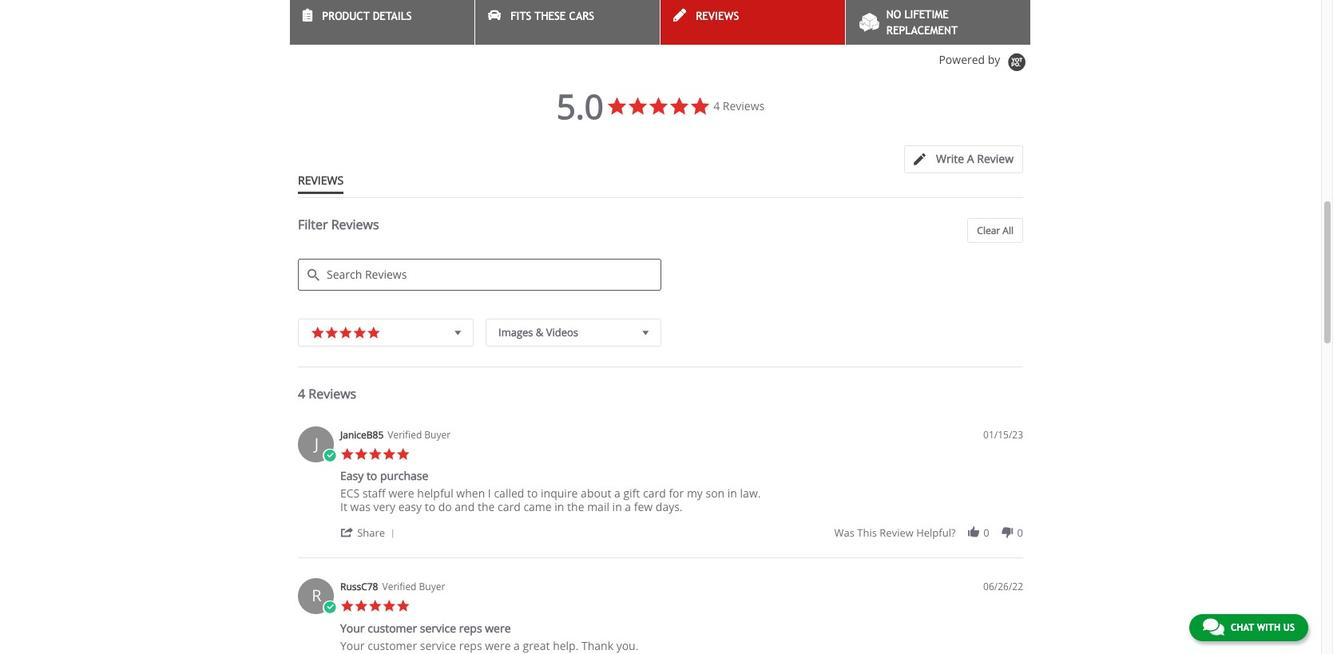 Task type: vqa. For each thing, say whether or not it's contained in the screenshot.
rightmost the
yes



Task type: describe. For each thing, give the bounding box(es) containing it.
with
[[1257, 622, 1281, 633]]

1 reps from the top
[[459, 621, 482, 636]]

were inside easy to purchase ecs staff were helpful when i called to inquire about a gift card for my son in law. it was very easy to do and the card came in the mail in a few days.
[[389, 486, 414, 501]]

2 horizontal spatial in
[[728, 486, 737, 501]]

1 horizontal spatial to
[[425, 500, 435, 515]]

verified buyer heading for j
[[388, 428, 451, 442]]

buyer for r
[[419, 580, 445, 594]]

all
[[1003, 224, 1014, 237]]

0 vertical spatial 4 reviews
[[713, 98, 765, 113]]

helpful?
[[916, 526, 956, 540]]

my
[[687, 486, 703, 501]]

clear all
[[977, 224, 1014, 237]]

seperator image
[[388, 529, 398, 539]]

clear all button
[[968, 218, 1023, 243]]

r
[[312, 585, 322, 607]]

ecs
[[340, 486, 360, 501]]

Rating Filter field
[[298, 319, 474, 347]]

great
[[523, 638, 550, 653]]

reviews inside heading
[[331, 216, 379, 233]]

your customer service reps were your customer service reps were a great help. thank you.
[[340, 621, 639, 653]]

russc78
[[340, 580, 378, 594]]

few
[[634, 500, 653, 515]]

helpful
[[417, 486, 454, 501]]

Images & Videos Filter field
[[486, 319, 661, 347]]

cars
[[569, 10, 594, 22]]

janiceb85 verified buyer
[[340, 428, 451, 442]]

easy
[[340, 468, 364, 484]]

01/15/23
[[983, 428, 1023, 442]]

write
[[936, 151, 964, 166]]

for
[[669, 486, 684, 501]]

1 horizontal spatial in
[[612, 500, 622, 515]]

no lifetime replacement link
[[846, 0, 1031, 45]]

product details
[[322, 10, 412, 22]]

2 your from the top
[[340, 638, 365, 653]]

5.0
[[557, 83, 604, 128]]

was this review helpful?
[[834, 526, 956, 540]]

easy to purchase ecs staff were helpful when i called to inquire about a gift card for my son in law. it was very easy to do and the card came in the mail in a few days.
[[340, 468, 761, 515]]

about
[[581, 486, 611, 501]]

magnifying glass image
[[308, 269, 320, 281]]

2 service from the top
[[420, 638, 456, 653]]

purchase
[[380, 468, 429, 484]]

2 the from the left
[[567, 500, 584, 515]]

reviews
[[298, 172, 344, 188]]

janiceb85
[[340, 428, 384, 442]]

share button
[[340, 525, 401, 540]]

us
[[1284, 622, 1295, 633]]

easy
[[398, 500, 422, 515]]

inquire
[[541, 486, 578, 501]]

filter reviews heading
[[298, 216, 1023, 247]]

easy to purchase heading
[[340, 468, 429, 487]]

was
[[834, 526, 855, 540]]

circle checkmark image for j
[[323, 449, 337, 463]]

j
[[315, 433, 319, 454]]

powered by
[[939, 52, 1003, 67]]

buyer for j
[[424, 428, 451, 442]]

write a review
[[936, 151, 1014, 166]]

staff
[[363, 486, 386, 501]]

mail
[[587, 500, 610, 515]]

&
[[536, 325, 543, 339]]

2 horizontal spatial to
[[527, 486, 538, 501]]

son
[[706, 486, 725, 501]]

gift
[[624, 486, 640, 501]]

verified for r
[[382, 580, 417, 594]]

you.
[[616, 638, 639, 653]]

this
[[857, 526, 877, 540]]

replacement
[[887, 24, 958, 37]]

reviews link
[[661, 0, 845, 45]]

product
[[322, 10, 370, 22]]

share
[[357, 526, 385, 540]]

share image
[[340, 526, 354, 539]]

came
[[524, 500, 552, 515]]



Task type: locate. For each thing, give the bounding box(es) containing it.
1 vertical spatial customer
[[368, 638, 417, 653]]

0 vertical spatial were
[[389, 486, 414, 501]]

group inside tab panel
[[834, 526, 1023, 540]]

chat
[[1231, 622, 1254, 633]]

clear
[[977, 224, 1000, 237]]

1 vertical spatial circle checkmark image
[[323, 601, 337, 615]]

down triangle image
[[451, 324, 465, 341]]

1 service from the top
[[420, 621, 456, 636]]

2 reps from the top
[[459, 638, 482, 653]]

vote up review by janiceb85 on 15 jan 2023 image
[[967, 526, 981, 539]]

0 horizontal spatial 4 reviews
[[298, 385, 356, 402]]

verified up purchase
[[388, 428, 422, 442]]

your customer service reps were heading
[[340, 621, 511, 639]]

0 vertical spatial verified buyer heading
[[388, 428, 451, 442]]

1 0 from the left
[[984, 526, 990, 540]]

circle checkmark image right r
[[323, 601, 337, 615]]

1 horizontal spatial a
[[614, 486, 621, 501]]

star image
[[311, 323, 325, 340], [367, 323, 381, 340], [368, 447, 382, 461], [396, 447, 410, 461], [368, 599, 382, 613]]

verified buyer heading for r
[[382, 580, 445, 594]]

1 horizontal spatial card
[[643, 486, 666, 501]]

it
[[340, 500, 347, 515]]

0 vertical spatial verified
[[388, 428, 422, 442]]

0 horizontal spatial to
[[367, 468, 377, 484]]

the
[[478, 500, 495, 515], [567, 500, 584, 515]]

0 vertical spatial buyer
[[424, 428, 451, 442]]

write no frame image
[[914, 153, 934, 165]]

law.
[[740, 486, 761, 501]]

a
[[967, 151, 974, 166]]

0 vertical spatial circle checkmark image
[[323, 449, 337, 463]]

service
[[420, 621, 456, 636], [420, 638, 456, 653]]

0 vertical spatial reps
[[459, 621, 482, 636]]

in right 'mail'
[[612, 500, 622, 515]]

down triangle image
[[639, 324, 653, 341]]

verified right russc78
[[382, 580, 417, 594]]

review date 06/26/22 element
[[983, 580, 1023, 594]]

0 right vote down review by janiceb85 on 15 jan 2023 icon
[[1017, 526, 1023, 540]]

thank
[[582, 638, 614, 653]]

0 vertical spatial customer
[[368, 621, 417, 636]]

a inside your customer service reps were your customer service reps were a great help. thank you.
[[514, 638, 520, 653]]

images & videos
[[498, 325, 578, 339]]

1 horizontal spatial 4 reviews
[[713, 98, 765, 113]]

no
[[887, 8, 901, 21]]

a left gift
[[614, 486, 621, 501]]

and
[[455, 500, 475, 515]]

0 horizontal spatial 0
[[984, 526, 990, 540]]

1 circle checkmark image from the top
[[323, 449, 337, 463]]

your
[[340, 621, 365, 636], [340, 638, 365, 653]]

circle checkmark image
[[323, 449, 337, 463], [323, 601, 337, 615]]

4
[[713, 98, 720, 113], [298, 385, 305, 402]]

review
[[977, 151, 1014, 166]]

in right son at the bottom right of the page
[[728, 486, 737, 501]]

1 the from the left
[[478, 500, 495, 515]]

1 horizontal spatial the
[[567, 500, 584, 515]]

verified
[[388, 428, 422, 442], [382, 580, 417, 594]]

chat with us link
[[1189, 614, 1309, 641]]

no lifetime replacement
[[887, 8, 958, 37]]

product details link
[[290, 0, 475, 45]]

1 vertical spatial service
[[420, 638, 456, 653]]

to right called
[[527, 486, 538, 501]]

06/26/22
[[983, 580, 1023, 594]]

Search Reviews search field
[[298, 259, 661, 291]]

5.0 star rating element
[[557, 83, 604, 128]]

very
[[373, 500, 395, 515]]

1 vertical spatial were
[[485, 621, 511, 636]]

1 customer from the top
[[368, 621, 417, 636]]

comments image
[[1203, 618, 1225, 637]]

in right came on the left bottom of page
[[555, 500, 564, 515]]

1 horizontal spatial 0
[[1017, 526, 1023, 540]]

1 vertical spatial verified
[[382, 580, 417, 594]]

1 your from the top
[[340, 621, 365, 636]]

verified buyer heading
[[388, 428, 451, 442], [382, 580, 445, 594]]

details
[[373, 10, 412, 22]]

vote down review by janiceb85 on 15 jan 2023 image
[[1000, 526, 1014, 539]]

0 vertical spatial service
[[420, 621, 456, 636]]

1 vertical spatial 4
[[298, 385, 305, 402]]

group containing was this review helpful?
[[834, 526, 1023, 540]]

buyer up purchase
[[424, 428, 451, 442]]

filter
[[298, 216, 328, 233]]

group
[[834, 526, 1023, 540]]

4 reviews
[[713, 98, 765, 113], [298, 385, 356, 402]]

to left do
[[425, 500, 435, 515]]

these
[[535, 10, 566, 22]]

when
[[456, 486, 485, 501]]

0 vertical spatial 4
[[713, 98, 720, 113]]

verified buyer heading up purchase
[[388, 428, 451, 442]]

1 horizontal spatial 4
[[713, 98, 720, 113]]

to
[[367, 468, 377, 484], [527, 486, 538, 501], [425, 500, 435, 515]]

tab panel containing j
[[290, 418, 1031, 654]]

days.
[[656, 500, 683, 515]]

verified buyer heading up your customer service reps were 'heading'
[[382, 580, 445, 594]]

buyer
[[424, 428, 451, 442], [419, 580, 445, 594]]

0 horizontal spatial 4
[[298, 385, 305, 402]]

russc78 verified buyer
[[340, 580, 445, 594]]

1 vertical spatial verified buyer heading
[[382, 580, 445, 594]]

circle checkmark image right j
[[323, 449, 337, 463]]

powered by link
[[939, 52, 1031, 73]]

reviews
[[696, 10, 739, 22], [290, 13, 351, 31], [723, 98, 765, 113], [331, 216, 379, 233], [309, 385, 356, 402]]

0 horizontal spatial the
[[478, 500, 495, 515]]

in
[[728, 486, 737, 501], [555, 500, 564, 515], [612, 500, 622, 515]]

buyer up your customer service reps were 'heading'
[[419, 580, 445, 594]]

card left for
[[643, 486, 666, 501]]

circle checkmark image for r
[[323, 601, 337, 615]]

do
[[438, 500, 452, 515]]

review date 01/15/23 element
[[983, 428, 1023, 442]]

2 customer from the top
[[368, 638, 417, 653]]

2 horizontal spatial a
[[625, 500, 631, 515]]

2 vertical spatial were
[[485, 638, 511, 653]]

card right i
[[498, 500, 521, 515]]

card
[[643, 486, 666, 501], [498, 500, 521, 515]]

i
[[488, 486, 491, 501]]

1 vertical spatial your
[[340, 638, 365, 653]]

1 vertical spatial 4 reviews
[[298, 385, 356, 402]]

0 right vote up review by janiceb85 on 15 jan 2023 'image'
[[984, 526, 990, 540]]

help.
[[553, 638, 579, 653]]

were
[[389, 486, 414, 501], [485, 621, 511, 636], [485, 638, 511, 653]]

tab panel
[[290, 418, 1031, 654]]

the right 'and'
[[478, 500, 495, 515]]

to up staff
[[367, 468, 377, 484]]

customer
[[368, 621, 417, 636], [368, 638, 417, 653]]

called
[[494, 486, 524, 501]]

a
[[614, 486, 621, 501], [625, 500, 631, 515], [514, 638, 520, 653]]

0 horizontal spatial a
[[514, 638, 520, 653]]

2 circle checkmark image from the top
[[323, 601, 337, 615]]

reps
[[459, 621, 482, 636], [459, 638, 482, 653]]

0 horizontal spatial in
[[555, 500, 564, 515]]

a left great
[[514, 638, 520, 653]]

fits
[[511, 10, 531, 22]]

1 vertical spatial reps
[[459, 638, 482, 653]]

review
[[880, 526, 914, 540]]

fits these cars link
[[475, 0, 660, 45]]

lifetime
[[905, 8, 949, 21]]

the left 'mail'
[[567, 500, 584, 515]]

2 0 from the left
[[1017, 526, 1023, 540]]

chat with us
[[1231, 622, 1295, 633]]

videos
[[546, 325, 578, 339]]

was
[[350, 500, 371, 515]]

star image
[[325, 323, 339, 340], [339, 323, 353, 340], [353, 323, 367, 340], [340, 447, 354, 461], [354, 447, 368, 461], [382, 447, 396, 461], [340, 599, 354, 613], [354, 599, 368, 613], [382, 599, 396, 613], [396, 599, 410, 613]]

1 vertical spatial buyer
[[419, 580, 445, 594]]

0
[[984, 526, 990, 540], [1017, 526, 1023, 540]]

by
[[988, 52, 1000, 67]]

verified for j
[[388, 428, 422, 442]]

fits these cars
[[511, 10, 594, 22]]

powered
[[939, 52, 985, 67]]

images
[[498, 325, 533, 339]]

filter reviews
[[298, 216, 379, 233]]

0 vertical spatial your
[[340, 621, 365, 636]]

a left few
[[625, 500, 631, 515]]

0 horizontal spatial card
[[498, 500, 521, 515]]

write a review button
[[904, 145, 1023, 173]]



